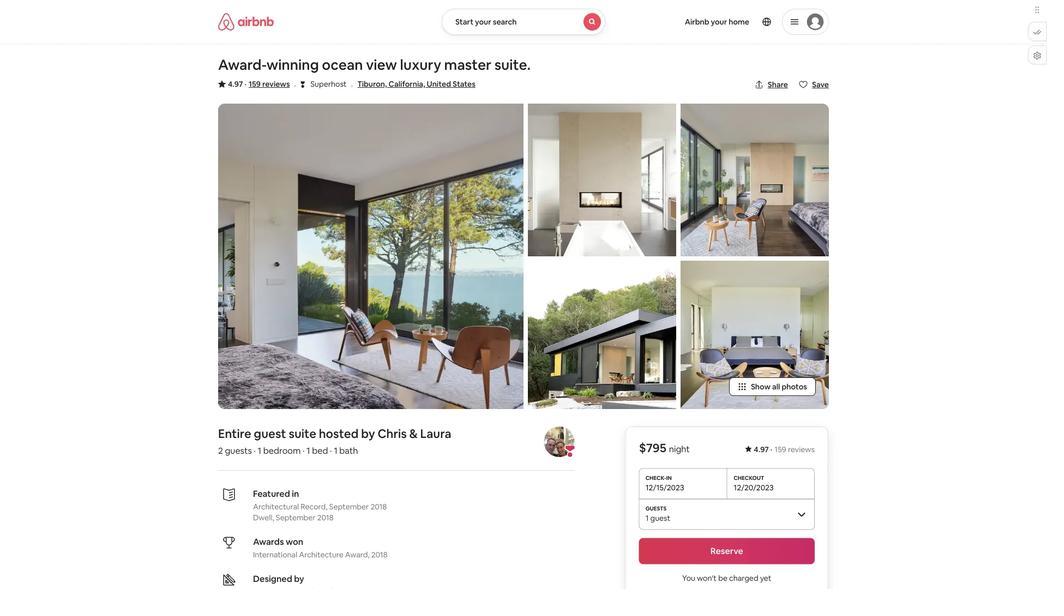 Task type: locate. For each thing, give the bounding box(es) containing it.
chris & laura is a superhost. learn more about chris & laura. image
[[544, 427, 575, 457], [544, 427, 575, 457]]

· left the '󰀃'
[[294, 79, 296, 91]]

hosted
[[319, 426, 359, 441]]

0 horizontal spatial september
[[276, 513, 316, 523]]

4.97
[[228, 79, 243, 89], [754, 445, 769, 454]]

0 vertical spatial 2018
[[371, 502, 387, 512]]

4.97 · 159 reviews
[[228, 79, 290, 89], [754, 445, 815, 454]]

4.97 · 159 reviews up 12/20/2023
[[754, 445, 815, 454]]

architecture
[[299, 550, 344, 560]]

show all photos
[[751, 382, 807, 392]]

0 vertical spatial 4.97 · 159 reviews
[[228, 79, 290, 89]]

september right record,
[[329, 502, 369, 512]]

in
[[292, 488, 299, 499]]

1 vertical spatial 4.97 · 159 reviews
[[754, 445, 815, 454]]

start
[[456, 17, 474, 27]]

entire guest suite hosted by chris & laura 2 guests · 1 bedroom · 1 bed · 1 bath
[[218, 426, 452, 456]]

1 inside popup button
[[646, 513, 649, 523]]

guest inside 1 guest popup button
[[651, 513, 671, 523]]

· right bed
[[330, 445, 332, 456]]

· tiburon, california, united states
[[351, 79, 476, 91]]

1
[[258, 445, 261, 456], [307, 445, 310, 456], [334, 445, 338, 456], [646, 513, 649, 523]]

0 vertical spatial by
[[361, 426, 375, 441]]

2 your from the left
[[711, 17, 727, 27]]

1 horizontal spatial 159
[[775, 445, 787, 454]]

search
[[493, 17, 517, 27]]

reviews
[[262, 79, 290, 89], [788, 445, 815, 454]]

1 left 'bath'
[[334, 445, 338, 456]]

· left bed
[[303, 445, 305, 456]]

save button
[[795, 75, 834, 94]]

0 horizontal spatial guest
[[254, 426, 286, 441]]

states
[[453, 79, 476, 89]]

your
[[475, 17, 491, 27], [711, 17, 727, 27]]

luxury
[[400, 56, 441, 74]]

guests
[[225, 445, 252, 456]]

1 guest
[[646, 513, 671, 523]]

1 horizontal spatial by
[[361, 426, 375, 441]]

2018
[[371, 502, 387, 512], [317, 513, 334, 523], [371, 550, 388, 560]]

$795 night
[[639, 440, 690, 456]]

airbnb
[[685, 17, 710, 27]]

· up 12/20/2023
[[771, 445, 773, 454]]

1 horizontal spatial september
[[329, 502, 369, 512]]

1 vertical spatial 159
[[775, 445, 787, 454]]

your inside button
[[475, 17, 491, 27]]

159
[[249, 79, 261, 89], [775, 445, 787, 454]]

by right designed
[[294, 573, 304, 584]]

by left chris
[[361, 426, 375, 441]]

view
[[366, 56, 397, 74]]

show all photos button
[[729, 378, 816, 396]]

1 vertical spatial reviews
[[788, 445, 815, 454]]

your left home
[[711, 17, 727, 27]]

master
[[444, 56, 492, 74]]

guest inside entire guest suite hosted by chris & laura 2 guests · 1 bedroom · 1 bed · 1 bath
[[254, 426, 286, 441]]

1 horizontal spatial your
[[711, 17, 727, 27]]

2018 for won
[[371, 550, 388, 560]]

share
[[768, 80, 788, 89]]

2018 for in
[[371, 502, 387, 512]]

0 vertical spatial 4.97
[[228, 79, 243, 89]]

0 horizontal spatial 159
[[249, 79, 261, 89]]

your right start
[[475, 17, 491, 27]]

2 vertical spatial 2018
[[371, 550, 388, 560]]

september
[[329, 502, 369, 512], [276, 513, 316, 523]]

chris
[[378, 426, 407, 441]]

1 vertical spatial guest
[[651, 513, 671, 523]]

0 horizontal spatial by
[[294, 573, 304, 584]]

1 horizontal spatial 4.97 · 159 reviews
[[754, 445, 815, 454]]

0 vertical spatial guest
[[254, 426, 286, 441]]

0 horizontal spatial reviews
[[262, 79, 290, 89]]

2
[[218, 445, 223, 456]]

1 horizontal spatial reviews
[[788, 445, 815, 454]]

your inside 'link'
[[711, 17, 727, 27]]

0 horizontal spatial 4.97
[[228, 79, 243, 89]]

· right guests
[[254, 445, 256, 456]]

1 vertical spatial by
[[294, 573, 304, 584]]

0 horizontal spatial your
[[475, 17, 491, 27]]

home
[[729, 17, 750, 27]]

4.97 · 159 reviews down award-
[[228, 79, 290, 89]]

awards won international architecture award, 2018
[[253, 536, 388, 560]]

· inside · tiburon, california, united states
[[351, 79, 353, 91]]

by inside entire guest suite hosted by chris & laura 2 guests · 1 bedroom · 1 bed · 1 bath
[[361, 426, 375, 441]]

profile element
[[619, 0, 829, 44]]

award-winning ocean view luxury master suite.
[[218, 56, 531, 74]]

·
[[245, 79, 247, 89], [294, 79, 296, 91], [351, 79, 353, 91], [771, 445, 773, 454], [254, 445, 256, 456], [303, 445, 305, 456], [330, 445, 332, 456]]

exterior image
[[528, 261, 677, 409]]

guest down '12/15/2023'
[[651, 513, 671, 523]]

1 down '12/15/2023'
[[646, 513, 649, 523]]

1 right guests
[[258, 445, 261, 456]]

all
[[773, 382, 780, 392]]

1 horizontal spatial guest
[[651, 513, 671, 523]]

1 guest button
[[639, 499, 815, 530]]

by
[[361, 426, 375, 441], [294, 573, 304, 584]]

september down record,
[[276, 513, 316, 523]]

· left tiburon,
[[351, 79, 353, 91]]

awards
[[253, 536, 284, 547]]

1 your from the left
[[475, 17, 491, 27]]

2018 inside awards won international architecture award, 2018
[[371, 550, 388, 560]]

Start your search search field
[[442, 9, 606, 35]]

0 horizontal spatial 4.97 · 159 reviews
[[228, 79, 290, 89]]

12/15/2023
[[646, 483, 685, 492]]

guest up bedroom
[[254, 426, 286, 441]]

photos
[[782, 382, 807, 392]]

record,
[[301, 502, 328, 512]]

4.97 down award-
[[228, 79, 243, 89]]

ocean
[[322, 56, 363, 74]]

4.97 up 12/20/2023
[[754, 445, 769, 454]]

guest
[[254, 426, 286, 441], [651, 513, 671, 523]]

suite
[[289, 426, 316, 441]]

1 vertical spatial 4.97
[[754, 445, 769, 454]]

california,
[[389, 79, 425, 89]]



Task type: describe. For each thing, give the bounding box(es) containing it.
guest for 1
[[651, 513, 671, 523]]

charged
[[729, 573, 759, 583]]

guest for entire
[[254, 426, 286, 441]]

tiburon, california, united states button
[[358, 77, 476, 91]]

0 vertical spatial 159
[[249, 79, 261, 89]]

winning
[[267, 56, 319, 74]]

your for start
[[475, 17, 491, 27]]

save
[[812, 80, 829, 89]]

won
[[286, 536, 303, 547]]

159 reviews button
[[249, 79, 290, 89]]

bedroom
[[263, 445, 301, 456]]

bedroom image
[[681, 261, 829, 409]]

󰀃
[[301, 79, 305, 89]]

show
[[751, 382, 771, 392]]

suite.
[[495, 56, 531, 74]]

$795
[[639, 440, 667, 456]]

night
[[669, 444, 690, 455]]

featured in architectural record, september 2018 dwell, september 2018
[[253, 488, 387, 523]]

0 vertical spatial september
[[329, 502, 369, 512]]

airbnb your home link
[[679, 10, 756, 33]]

airbnb your home
[[685, 17, 750, 27]]

designed
[[253, 573, 292, 584]]

superhost
[[311, 79, 347, 89]]

award-
[[218, 56, 267, 74]]

share button
[[751, 75, 793, 94]]

1 horizontal spatial 4.97
[[754, 445, 769, 454]]

be
[[719, 573, 728, 583]]

view from jacuzzi tub image
[[528, 104, 677, 256]]

& laura
[[409, 426, 452, 441]]

tiburon,
[[358, 79, 387, 89]]

dwell,
[[253, 513, 274, 523]]

0 vertical spatial reviews
[[262, 79, 290, 89]]

bath
[[340, 445, 358, 456]]

award,
[[345, 550, 370, 560]]

· down award-
[[245, 79, 247, 89]]

1 vertical spatial september
[[276, 513, 316, 523]]

entire
[[218, 426, 251, 441]]

start your search
[[456, 17, 517, 27]]

reserve
[[711, 546, 744, 557]]

your for airbnb
[[711, 17, 727, 27]]

architectural
[[253, 502, 299, 512]]

1 vertical spatial 2018
[[317, 513, 334, 523]]

featured
[[253, 488, 290, 499]]

bed
[[312, 445, 328, 456]]

1 left bed
[[307, 445, 310, 456]]

reserve button
[[639, 538, 815, 564]]

bedroom view image
[[218, 104, 524, 409]]

award-winning ocean view luxury master suite. image 4 image
[[681, 104, 829, 256]]

designed by
[[253, 573, 304, 584]]

start your search button
[[442, 9, 606, 35]]

12/20/2023
[[734, 483, 774, 492]]

united
[[427, 79, 451, 89]]

you
[[683, 573, 696, 583]]

won't
[[697, 573, 717, 583]]

international
[[253, 550, 297, 560]]

you won't be charged yet
[[683, 573, 772, 583]]

yet
[[760, 573, 772, 583]]



Task type: vqa. For each thing, say whether or not it's contained in the screenshot.
the topmost reviews
yes



